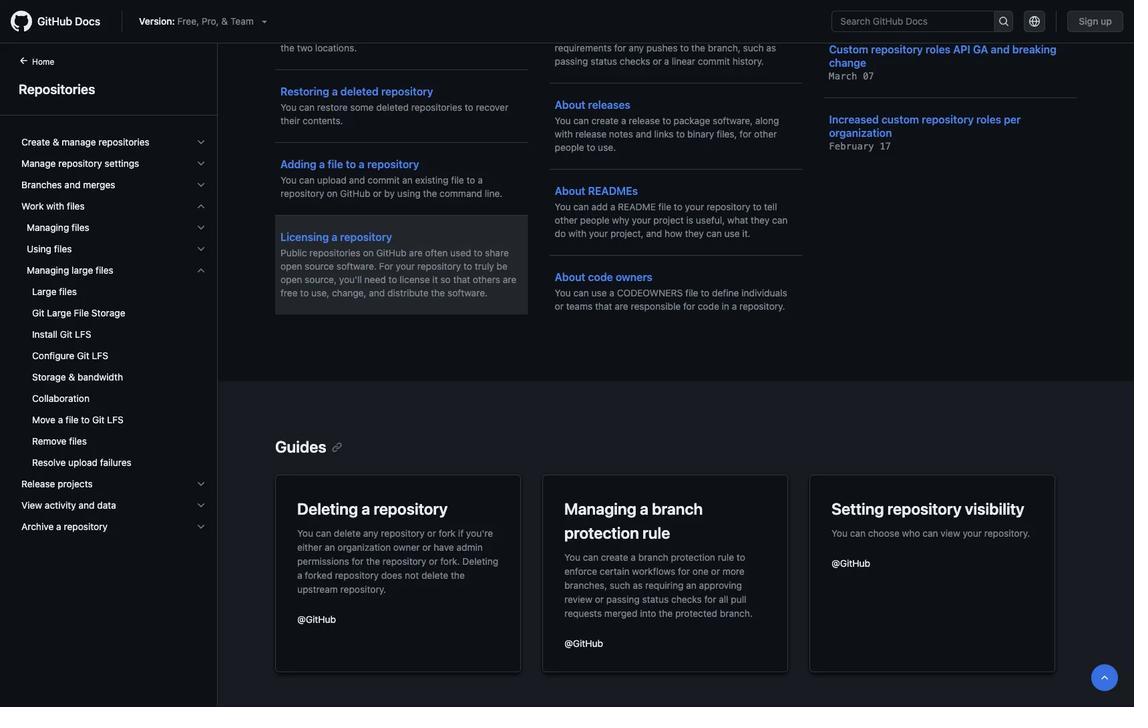 Task type: locate. For each thing, give the bounding box(es) containing it.
owner
[[394, 542, 420, 553]]

files
[[67, 201, 85, 212], [72, 222, 89, 233], [54, 244, 72, 255], [96, 265, 113, 276], [59, 286, 77, 297], [69, 436, 87, 447]]

data
[[97, 500, 116, 511]]

files inside 'dropdown button'
[[67, 201, 85, 212]]

to up the pushes
[[663, 29, 671, 40]]

with right do
[[569, 228, 587, 239]]

roles left per
[[977, 113, 1002, 126]]

github left 'docs' in the top of the page
[[37, 15, 72, 28]]

0 vertical spatial roles
[[926, 43, 951, 55]]

your down github.com,
[[445, 16, 464, 27]]

to left use.
[[587, 142, 596, 153]]

github inside adding a file to a repository you can upload and commit an existing file to a repository on github or by using the command line.
[[340, 188, 371, 199]]

status inside you can protect important branches by setting branch protection rules, which define whether collaborators can delete or force push to the branch and set requirements for any pushes to the branch, such as passing status checks or a linear commit history.
[[591, 56, 618, 67]]

github up for
[[377, 248, 407, 259]]

0 vertical spatial it
[[480, 2, 485, 13]]

or left teams in the top of the page
[[555, 301, 564, 312]]

custom
[[882, 113, 920, 126]]

1 vertical spatial open
[[281, 274, 302, 285]]

branch,
[[708, 42, 741, 53]]

0 horizontal spatial rule
[[643, 524, 671, 543]]

0 vertical spatial github
[[37, 15, 72, 28]]

0 vertical spatial code
[[589, 271, 613, 284]]

passing up merged
[[607, 594, 640, 605]]

0 vertical spatial repositories
[[412, 102, 463, 113]]

@github for setting repository visibility
[[832, 558, 871, 569]]

repositories
[[19, 81, 95, 97]]

lfs down collaboration link
[[107, 415, 124, 426]]

delete
[[573, 29, 600, 40], [334, 528, 361, 539], [422, 570, 449, 581]]

that right the so
[[454, 274, 471, 285]]

the down existing
[[423, 188, 437, 199]]

0 vertical spatial software.
[[337, 261, 377, 272]]

or inside adding a file to a repository you can upload and commit an existing file to a repository on github or by using the command line.
[[373, 188, 382, 199]]

delete down the fork.
[[422, 570, 449, 581]]

with up managing files on the top left of the page
[[46, 201, 64, 212]]

why
[[613, 215, 630, 226]]

to left the tell
[[753, 202, 762, 213]]

software. up you'll
[[337, 261, 377, 272]]

managing large files element containing large files
[[11, 281, 217, 474]]

for
[[379, 261, 394, 272]]

repository inside restoring a deleted repository you can restore some deleted repositories to recover their contents.
[[382, 85, 434, 98]]

managing inside managing large files dropdown button
[[27, 265, 69, 276]]

& right the pro, on the left top
[[222, 16, 228, 27]]

sc 9kayk9 0 image for view activity and data
[[196, 501, 207, 511]]

github inside the licensing a repository public repositories on github are often used to share open source software. for your repository to truly be open source, you'll need to license it so that others are free to use, change, and distribute the software.
[[377, 248, 407, 259]]

1 horizontal spatial an
[[403, 175, 413, 186]]

about up teams in the top of the page
[[555, 271, 586, 284]]

about for about releases
[[555, 99, 586, 111]]

1 sc 9kayk9 0 image from the top
[[196, 158, 207, 169]]

2 sc 9kayk9 0 image from the top
[[196, 201, 207, 212]]

1 horizontal spatial it
[[480, 2, 485, 13]]

delete up "requirements" at the top
[[573, 29, 600, 40]]

repository. inside when you create a repository on github.com, it exists as a remote repository. you can clone your repository to create a local copy on your computer and sync between the two locations.
[[334, 16, 380, 27]]

checks inside you can protect important branches by setting branch protection rules, which define whether collaborators can delete or force push to the branch and set requirements for any pushes to the branch, such as passing status checks or a linear commit history.
[[620, 56, 651, 67]]

1 sc 9kayk9 0 image from the top
[[196, 137, 207, 148]]

an inside adding a file to a repository you can upload and commit an existing file to a repository on github or by using the command line.
[[403, 175, 413, 186]]

lfs down file
[[75, 329, 91, 340]]

2 horizontal spatial github
[[377, 248, 407, 259]]

a inside the "you can delete any repository or fork if you're either an organization owner or have admin permissions for the repository or fork. deleting a forked repository does not delete the upstream repository."
[[297, 570, 303, 581]]

storage & bandwidth
[[32, 372, 123, 383]]

to
[[513, 16, 521, 27], [663, 29, 671, 40], [681, 42, 689, 53], [465, 102, 474, 113], [663, 115, 672, 126], [677, 129, 685, 140], [587, 142, 596, 153], [346, 158, 356, 171], [467, 175, 476, 186], [674, 202, 683, 213], [753, 202, 762, 213], [474, 248, 483, 259], [464, 261, 473, 272], [389, 274, 397, 285], [300, 288, 309, 299], [701, 288, 710, 299], [81, 415, 90, 426], [737, 552, 746, 563]]

to left the recover
[[465, 102, 474, 113]]

2 vertical spatial are
[[615, 301, 629, 312]]

about inside about code owners you can use a codeowners file to define individuals or teams that are responsible for code in a repository.
[[555, 271, 586, 284]]

1 vertical spatial as
[[767, 42, 777, 53]]

1 open from the top
[[281, 261, 302, 272]]

@github down requests
[[565, 638, 604, 649]]

can down setting
[[851, 528, 866, 539]]

3 about from the top
[[555, 271, 586, 284]]

1 vertical spatial that
[[596, 301, 613, 312]]

managing for managing a branch protection rule
[[565, 500, 637, 519]]

1 vertical spatial organization
[[338, 542, 391, 553]]

1 vertical spatial rule
[[718, 552, 735, 563]]

an up using
[[403, 175, 413, 186]]

define up push
[[656, 16, 683, 27]]

2 horizontal spatial repositories
[[412, 102, 463, 113]]

3 sc 9kayk9 0 image from the top
[[196, 223, 207, 233]]

2 vertical spatial managing
[[565, 500, 637, 519]]

1 horizontal spatial use
[[725, 228, 740, 239]]

branch up one
[[652, 500, 703, 519]]

team
[[231, 16, 254, 27]]

5 sc 9kayk9 0 image from the top
[[196, 522, 207, 533]]

sc 9kayk9 0 image
[[196, 137, 207, 148], [196, 180, 207, 190], [196, 265, 207, 276], [196, 479, 207, 490], [196, 522, 207, 533]]

adding a file to a repository you can upload and commit an existing file to a repository on github or by using the command line.
[[281, 158, 503, 199]]

managing large files element
[[11, 260, 217, 474], [11, 281, 217, 474]]

1 horizontal spatial rule
[[718, 552, 735, 563]]

1 vertical spatial people
[[581, 215, 610, 226]]

roles
[[926, 43, 951, 55], [977, 113, 1002, 126]]

protected
[[676, 608, 718, 619]]

file inside about code owners you can use a codeowners file to define individuals or teams that are responsible for code in a repository.
[[686, 288, 699, 299]]

using files button
[[16, 239, 212, 260]]

delete inside you can protect important branches by setting branch protection rules, which define whether collaborators can delete or force push to the branch and set requirements for any pushes to the branch, such as passing status checks or a linear commit history.
[[573, 29, 600, 40]]

1 horizontal spatial upload
[[317, 175, 347, 186]]

archive
[[21, 522, 54, 533]]

a inside about releases you can create a release to package software, along with release notes and links to binary files, for other people to use.
[[622, 115, 627, 126]]

0 horizontal spatial deleting
[[297, 500, 358, 519]]

managing inside managing files dropdown button
[[27, 222, 69, 233]]

0 horizontal spatial define
[[656, 16, 683, 27]]

github docs link
[[11, 11, 111, 32]]

about inside the about readmes you can add a readme file to your repository to tell other people why your project is useful, what they can do with your project, and how they can use it.
[[555, 185, 586, 198]]

rule inside "you can create a branch protection rule to enforce certain workflows for one or more branches, such as requiring an approving review or passing status checks for all pull requests merged into the protected branch."
[[718, 552, 735, 563]]

an inside "you can create a branch protection rule to enforce certain workflows for one or more branches, such as requiring an approving review or passing status checks for all pull requests merged into the protected branch."
[[687, 580, 697, 591]]

repository.
[[334, 16, 380, 27], [740, 301, 786, 312], [985, 528, 1031, 539], [341, 584, 386, 595]]

about code owners you can use a codeowners file to define individuals or teams that are responsible for code in a repository.
[[555, 271, 788, 312]]

license
[[400, 274, 430, 285]]

files for managing files
[[72, 222, 89, 233]]

sc 9kayk9 0 image for manage
[[196, 137, 207, 148]]

repository
[[364, 2, 407, 13], [466, 16, 510, 27], [872, 43, 924, 55], [382, 85, 434, 98], [923, 113, 974, 126], [58, 158, 102, 169], [368, 158, 420, 171], [281, 188, 324, 199], [707, 202, 751, 213], [340, 231, 392, 244], [418, 261, 461, 272], [374, 500, 448, 519], [888, 500, 962, 519], [64, 522, 108, 533], [381, 528, 425, 539], [383, 556, 427, 567], [335, 570, 379, 581]]

1 horizontal spatial delete
[[422, 570, 449, 581]]

2 vertical spatial protection
[[671, 552, 716, 563]]

remove files link
[[16, 431, 212, 453]]

protection inside you can protect important branches by setting branch protection rules, which define whether collaborators can delete or force push to the branch and set requirements for any pushes to the branch, such as passing status checks or a linear commit history.
[[555, 16, 600, 27]]

your up 'license'
[[396, 261, 415, 272]]

triangle down image
[[259, 16, 270, 27]]

1 vertical spatial software.
[[448, 288, 488, 299]]

1 vertical spatial protection
[[565, 524, 640, 543]]

0 horizontal spatial passing
[[555, 56, 589, 67]]

4 sc 9kayk9 0 image from the top
[[196, 479, 207, 490]]

can inside when you create a repository on github.com, it exists as a remote repository. you can clone your repository to create a local copy on your computer and sync between the two locations.
[[401, 16, 416, 27]]

your inside the licensing a repository public repositories on github are often used to share open source software. for your repository to truly be open source, you'll need to license it so that others are free to use, change, and distribute the software.
[[396, 261, 415, 272]]

None search field
[[832, 11, 1014, 32]]

sc 9kayk9 0 image inside work with files 'dropdown button'
[[196, 201, 207, 212]]

you inside the "you can delete any repository or fork if you're either an organization owner or have admin permissions for the repository or fork. deleting a forked repository does not delete the upstream repository."
[[297, 528, 313, 539]]

sc 9kayk9 0 image inside manage repository settings "dropdown button"
[[196, 158, 207, 169]]

your left computer
[[378, 29, 397, 40]]

1 vertical spatial large
[[47, 308, 71, 319]]

repositories left the recover
[[412, 102, 463, 113]]

1 managing large files element from the top
[[11, 260, 217, 474]]

1 vertical spatial by
[[385, 188, 395, 199]]

can up computer
[[401, 16, 416, 27]]

managing inside managing a branch protection rule
[[565, 500, 637, 519]]

0 vertical spatial storage
[[91, 308, 125, 319]]

1 horizontal spatial passing
[[607, 594, 640, 605]]

as inside when you create a repository on github.com, it exists as a remote repository. you can clone your repository to create a local copy on your computer and sync between the two locations.
[[281, 16, 291, 27]]

roles left api
[[926, 43, 951, 55]]

the down the fork.
[[451, 570, 465, 581]]

Search GitHub Docs search field
[[833, 11, 995, 31]]

move
[[32, 415, 55, 426]]

1 vertical spatial code
[[698, 301, 720, 312]]

collaboration link
[[16, 388, 212, 410]]

linear
[[672, 56, 696, 67]]

0 horizontal spatial roles
[[926, 43, 951, 55]]

0 vertical spatial use
[[725, 228, 740, 239]]

1 vertical spatial upload
[[68, 458, 98, 469]]

and inside when you create a repository on github.com, it exists as a remote repository. you can clone your repository to create a local copy on your computer and sync between the two locations.
[[443, 29, 459, 40]]

you inside about releases you can create a release to package software, along with release notes and links to binary files, for other people to use.
[[555, 115, 571, 126]]

2 vertical spatial github
[[377, 248, 407, 259]]

0 vertical spatial about
[[555, 99, 586, 111]]

between
[[485, 29, 522, 40]]

1 horizontal spatial repositories
[[310, 248, 361, 259]]

& for create & manage repositories
[[53, 137, 59, 148]]

you
[[308, 2, 324, 13]]

repository. down does
[[341, 584, 386, 595]]

upload
[[317, 175, 347, 186], [68, 458, 98, 469]]

passing
[[555, 56, 589, 67], [607, 594, 640, 605]]

file inside the about readmes you can add a readme file to your repository to tell other people why your project is useful, what they can do with your project, and how they can use it.
[[659, 202, 672, 213]]

rule up more
[[718, 552, 735, 563]]

roles inside increased custom repository roles per organization february 17
[[977, 113, 1002, 126]]

2 horizontal spatial @github
[[832, 558, 871, 569]]

repositories up settings
[[99, 137, 150, 148]]

you can create a branch protection rule to enforce certain workflows for one or more branches, such as requiring an approving review or passing status checks for all pull requests merged into the protected branch.
[[565, 552, 753, 619]]

use left it.
[[725, 228, 740, 239]]

& inside dropdown button
[[53, 137, 59, 148]]

other inside the about readmes you can add a readme file to your repository to tell other people why your project is useful, what they can do with your project, and how they can use it.
[[555, 215, 578, 226]]

0 horizontal spatial code
[[589, 271, 613, 284]]

file down collaboration
[[66, 415, 79, 426]]

guides link
[[275, 438, 343, 457]]

on up clone
[[410, 2, 421, 13]]

git large file storage
[[32, 308, 125, 319]]

0 horizontal spatial release
[[576, 129, 607, 140]]

any inside you can protect important branches by setting branch protection rules, which define whether collaborators can delete or force push to the branch and set requirements for any pushes to the branch, such as passing status checks or a linear commit history.
[[629, 42, 644, 53]]

your up is
[[686, 202, 705, 213]]

commit down branch,
[[698, 56, 731, 67]]

files down branches and merges
[[67, 201, 85, 212]]

up
[[1102, 16, 1113, 27]]

2 horizontal spatial &
[[222, 16, 228, 27]]

managing files button
[[16, 217, 212, 239]]

recover
[[476, 102, 509, 113]]

upload down contents.
[[317, 175, 347, 186]]

& right create
[[53, 137, 59, 148]]

an inside the "you can delete any repository or fork if you're either an organization owner or have admin permissions for the repository or fork. deleting a forked repository does not delete the upstream repository."
[[325, 542, 335, 553]]

1 vertical spatial lfs
[[92, 351, 108, 362]]

about inside about releases you can create a release to package software, along with release notes and links to binary files, for other people to use.
[[555, 99, 586, 111]]

can up "enforce"
[[583, 552, 599, 563]]

you inside the about readmes you can add a readme file to your repository to tell other people why your project is useful, what they can do with your project, and how they can use it.
[[555, 202, 571, 213]]

work with files element containing work with files
[[11, 196, 217, 474]]

define inside you can protect important branches by setting branch protection rules, which define whether collaborators can delete or force push to the branch and set requirements for any pushes to the branch, such as passing status checks or a linear commit history.
[[656, 16, 683, 27]]

2 horizontal spatial are
[[615, 301, 629, 312]]

for down software,
[[740, 129, 752, 140]]

& down configure git lfs on the left
[[69, 372, 75, 383]]

1 vertical spatial commit
[[368, 175, 400, 186]]

you inside restoring a deleted repository you can restore some deleted repositories to recover their contents.
[[281, 102, 297, 113]]

0 vertical spatial that
[[454, 274, 471, 285]]

sign up link
[[1068, 11, 1124, 32]]

about for about readmes
[[555, 185, 586, 198]]

any down deleting a repository
[[364, 528, 379, 539]]

2 vertical spatial &
[[69, 372, 75, 383]]

1 vertical spatial with
[[46, 201, 64, 212]]

sc 9kayk9 0 image inside create & manage repositories dropdown button
[[196, 137, 207, 148]]

storage down large files link
[[91, 308, 125, 319]]

repository. inside the "you can delete any repository or fork if you're either an organization owner or have admin permissions for the repository or fork. deleting a forked repository does not delete the upstream repository."
[[341, 584, 386, 595]]

2 vertical spatial an
[[687, 580, 697, 591]]

files for large files
[[59, 286, 77, 297]]

change,
[[332, 288, 367, 299]]

admin
[[457, 542, 483, 553]]

branch down whether
[[690, 29, 720, 40]]

0 horizontal spatial other
[[555, 215, 578, 226]]

software.
[[337, 261, 377, 272], [448, 288, 488, 299]]

for inside about code owners you can use a codeowners file to define individuals or teams that are responsible for code in a repository.
[[684, 301, 696, 312]]

sc 9kayk9 0 image inside managing large files dropdown button
[[196, 265, 207, 276]]

0 vertical spatial @github
[[832, 558, 871, 569]]

1 vertical spatial any
[[364, 528, 379, 539]]

release up links
[[629, 115, 660, 126]]

1 horizontal spatial any
[[629, 42, 644, 53]]

managing up using files
[[27, 222, 69, 233]]

2 vertical spatial lfs
[[107, 415, 124, 426]]

repository inside custom repository roles api ga and breaking change march 07
[[872, 43, 924, 55]]

free,
[[178, 16, 199, 27]]

@github down 'upstream'
[[297, 614, 336, 625]]

open up free at the left top of page
[[281, 274, 302, 285]]

to up command
[[467, 175, 476, 186]]

& for storage & bandwidth
[[69, 372, 75, 383]]

0 horizontal spatial @github
[[297, 614, 336, 625]]

2 horizontal spatial an
[[687, 580, 697, 591]]

for left one
[[679, 566, 690, 577]]

restoring a deleted repository you can restore some deleted repositories to recover their contents.
[[281, 85, 509, 126]]

other inside about releases you can create a release to package software, along with release notes and links to binary files, for other people to use.
[[755, 129, 778, 140]]

sc 9kayk9 0 image inside managing files dropdown button
[[196, 223, 207, 233]]

1 horizontal spatial status
[[643, 594, 669, 605]]

can down the releases
[[574, 115, 589, 126]]

sc 9kayk9 0 image inside branches and merges dropdown button
[[196, 180, 207, 190]]

4 sc 9kayk9 0 image from the top
[[196, 244, 207, 255]]

how
[[665, 228, 683, 239]]

0 horizontal spatial commit
[[368, 175, 400, 186]]

&
[[222, 16, 228, 27], [53, 137, 59, 148], [69, 372, 75, 383]]

5 sc 9kayk9 0 image from the top
[[196, 501, 207, 511]]

checks inside "you can create a branch protection rule to enforce certain workflows for one or more branches, such as requiring an approving review or passing status checks for all pull requests merged into the protected branch."
[[672, 594, 702, 605]]

commit inside you can protect important branches by setting branch protection rules, which define whether collaborators can delete or force push to the branch and set requirements for any pushes to the branch, such as passing status checks or a linear commit history.
[[698, 56, 731, 67]]

sc 9kayk9 0 image
[[196, 158, 207, 169], [196, 201, 207, 212], [196, 223, 207, 233], [196, 244, 207, 255], [196, 501, 207, 511]]

install git lfs link
[[16, 324, 212, 346]]

as down collaborators
[[767, 42, 777, 53]]

1 horizontal spatial roles
[[977, 113, 1002, 126]]

create
[[326, 2, 354, 13], [281, 29, 308, 40], [592, 115, 619, 126], [601, 552, 629, 563]]

0 vertical spatial with
[[555, 129, 573, 140]]

any inside the "you can delete any repository or fork if you're either an organization owner or have admin permissions for the repository or fork. deleting a forked repository does not delete the upstream repository."
[[364, 528, 379, 539]]

1 vertical spatial they
[[685, 228, 704, 239]]

requests
[[565, 608, 602, 619]]

2 work with files element from the top
[[11, 217, 217, 474]]

files down "managing large files"
[[59, 286, 77, 297]]

on up need
[[363, 248, 374, 259]]

0 vertical spatial protection
[[555, 16, 600, 27]]

for right permissions
[[352, 556, 364, 567]]

sc 9kayk9 0 image inside the using files dropdown button
[[196, 244, 207, 255]]

package
[[674, 115, 711, 126]]

deleted right "some"
[[377, 102, 409, 113]]

they down the tell
[[751, 215, 770, 226]]

merged
[[605, 608, 638, 619]]

1 horizontal spatial they
[[751, 215, 770, 226]]

0 horizontal spatial any
[[364, 528, 379, 539]]

using files
[[27, 244, 72, 255]]

fork.
[[441, 556, 460, 567]]

1 vertical spatial storage
[[32, 372, 66, 383]]

0 vertical spatial organization
[[830, 127, 893, 139]]

2 vertical spatial with
[[569, 228, 587, 239]]

people down add
[[581, 215, 610, 226]]

2 vertical spatial delete
[[422, 570, 449, 581]]

by inside adding a file to a repository you can upload and commit an existing file to a repository on github or by using the command line.
[[385, 188, 395, 199]]

ga
[[974, 43, 989, 55]]

lfs inside configure git lfs link
[[92, 351, 108, 362]]

by up whether
[[713, 2, 723, 13]]

define
[[656, 16, 683, 27], [713, 288, 740, 299]]

truly
[[475, 261, 495, 272]]

that inside the licensing a repository public repositories on github are often used to share open source software. for your repository to truly be open source, you'll need to license it so that others are free to use, change, and distribute the software.
[[454, 274, 471, 285]]

you inside adding a file to a repository you can upload and commit an existing file to a repository on github or by using the command line.
[[281, 175, 297, 186]]

2 horizontal spatial delete
[[573, 29, 600, 40]]

2 managing large files element from the top
[[11, 281, 217, 474]]

1 horizontal spatial define
[[713, 288, 740, 299]]

the down the so
[[431, 288, 445, 299]]

protection up certain
[[565, 524, 640, 543]]

install git lfs
[[32, 329, 91, 340]]

0 vertical spatial managing
[[27, 222, 69, 233]]

to inside when you create a repository on github.com, it exists as a remote repository. you can clone your repository to create a local copy on your computer and sync between the two locations.
[[513, 16, 521, 27]]

links
[[655, 129, 674, 140]]

to right codeowners
[[701, 288, 710, 299]]

march 07 element
[[830, 71, 875, 82]]

0 horizontal spatial &
[[53, 137, 59, 148]]

managing large files
[[27, 265, 113, 276]]

by left using
[[385, 188, 395, 199]]

with inside 'dropdown button'
[[46, 201, 64, 212]]

public
[[281, 248, 307, 259]]

software. down others
[[448, 288, 488, 299]]

0 vertical spatial rule
[[643, 524, 671, 543]]

your down add
[[589, 228, 608, 239]]

the up "linear"
[[692, 42, 706, 53]]

people inside about releases you can create a release to package software, along with release notes and links to binary files, for other people to use.
[[555, 142, 585, 153]]

1 work with files element from the top
[[11, 196, 217, 474]]

2 vertical spatial as
[[633, 580, 643, 591]]

the inside "you can create a branch protection rule to enforce certain workflows for one or more branches, such as requiring an approving review or passing status checks for all pull requests merged into the protected branch."
[[659, 608, 673, 619]]

existing
[[416, 175, 449, 186]]

0 horizontal spatial an
[[325, 542, 335, 553]]

people
[[555, 142, 585, 153], [581, 215, 610, 226]]

rule
[[643, 524, 671, 543], [718, 552, 735, 563]]

to right adding
[[346, 158, 356, 171]]

licensing a repository public repositories on github are often used to share open source software. for your repository to truly be open source, you'll need to license it so that others are free to use, change, and distribute the software.
[[281, 231, 517, 299]]

it
[[480, 2, 485, 13], [433, 274, 438, 285]]

protection up one
[[671, 552, 716, 563]]

you're
[[466, 528, 493, 539]]

0 horizontal spatial as
[[281, 16, 291, 27]]

on up licensing
[[327, 188, 338, 199]]

1 vertical spatial define
[[713, 288, 740, 299]]

0 vertical spatial checks
[[620, 56, 651, 67]]

sc 9kayk9 0 image for merges
[[196, 180, 207, 190]]

line.
[[485, 188, 503, 199]]

storage
[[91, 308, 125, 319], [32, 372, 66, 383]]

1 horizontal spatial by
[[713, 2, 723, 13]]

git right install
[[60, 329, 72, 340]]

lfs inside the install git lfs link
[[75, 329, 91, 340]]

1 vertical spatial are
[[503, 274, 517, 285]]

archive a repository button
[[16, 517, 212, 538]]

owners
[[616, 271, 653, 284]]

as down when at the top left
[[281, 16, 291, 27]]

sc 9kayk9 0 image for using files
[[196, 244, 207, 255]]

files for remove files
[[69, 436, 87, 447]]

code left 'owners'
[[589, 271, 613, 284]]

can inside restoring a deleted repository you can restore some deleted repositories to recover their contents.
[[299, 102, 315, 113]]

code
[[589, 271, 613, 284], [698, 301, 720, 312]]

review
[[565, 594, 593, 605]]

a inside dropdown button
[[56, 522, 61, 533]]

3 sc 9kayk9 0 image from the top
[[196, 265, 207, 276]]

branch up the workflows
[[639, 552, 669, 563]]

setting repository visibility
[[832, 500, 1025, 519]]

such up history.
[[744, 42, 764, 53]]

1 vertical spatial checks
[[672, 594, 702, 605]]

to inside about code owners you can use a codeowners file to define individuals or teams that are responsible for code in a repository.
[[701, 288, 710, 299]]

open down public
[[281, 261, 302, 272]]

sc 9kayk9 0 image inside release projects dropdown button
[[196, 479, 207, 490]]

free
[[281, 288, 298, 299]]

you inside about code owners you can use a codeowners file to define individuals or teams that are responsible for code in a repository.
[[555, 288, 571, 299]]

1 horizontal spatial other
[[755, 129, 778, 140]]

0 vertical spatial such
[[744, 42, 764, 53]]

organization inside increased custom repository roles per organization february 17
[[830, 127, 893, 139]]

define up in
[[713, 288, 740, 299]]

about left readmes on the top right of page
[[555, 185, 586, 198]]

release up use.
[[576, 129, 607, 140]]

are
[[409, 248, 423, 259], [503, 274, 517, 285], [615, 301, 629, 312]]

for inside you can protect important branches by setting branch protection rules, which define whether collaborators can delete or force push to the branch and set requirements for any pushes to the branch, such as passing status checks or a linear commit history.
[[615, 42, 627, 53]]

git up the storage & bandwidth
[[77, 351, 89, 362]]

1 vertical spatial release
[[576, 129, 607, 140]]

so
[[441, 274, 451, 285]]

lfs
[[75, 329, 91, 340], [92, 351, 108, 362], [107, 415, 124, 426]]

resolve upload failures link
[[16, 453, 212, 474]]

sc 9kayk9 0 image inside the view activity and data dropdown button
[[196, 501, 207, 511]]

1 vertical spatial &
[[53, 137, 59, 148]]

or left using
[[373, 188, 382, 199]]

repository inside manage repository settings "dropdown button"
[[58, 158, 102, 169]]

when
[[281, 2, 306, 13]]

have
[[434, 542, 454, 553]]

with left notes
[[555, 129, 573, 140]]

1 horizontal spatial @github
[[565, 638, 604, 649]]

work with files element
[[11, 196, 217, 474], [11, 217, 217, 474]]

protection inside managing a branch protection rule
[[565, 524, 640, 543]]

2 sc 9kayk9 0 image from the top
[[196, 180, 207, 190]]

1 about from the top
[[555, 99, 586, 111]]

0 vertical spatial other
[[755, 129, 778, 140]]

the up the pushes
[[674, 29, 688, 40]]

on right 'copy'
[[364, 29, 375, 40]]

1 horizontal spatial software.
[[448, 288, 488, 299]]

individuals
[[742, 288, 788, 299]]

configure git lfs link
[[16, 346, 212, 367]]

@github for deleting a repository
[[297, 614, 336, 625]]

version:
[[139, 16, 175, 27]]

into
[[640, 608, 657, 619]]

tooltip
[[1092, 665, 1119, 692]]

1 vertical spatial an
[[325, 542, 335, 553]]

sc 9kayk9 0 image inside archive a repository dropdown button
[[196, 522, 207, 533]]

either
[[297, 542, 322, 553]]

0 horizontal spatial organization
[[338, 542, 391, 553]]

2 about from the top
[[555, 185, 586, 198]]

0 vertical spatial are
[[409, 248, 423, 259]]

0 horizontal spatial checks
[[620, 56, 651, 67]]

1 vertical spatial repositories
[[99, 137, 150, 148]]



Task type: describe. For each thing, give the bounding box(es) containing it.
people inside the about readmes you can add a readme file to your repository to tell other people why your project is useful, what they can do with your project, and how they can use it.
[[581, 215, 610, 226]]

use,
[[312, 288, 330, 299]]

1 horizontal spatial storage
[[91, 308, 125, 319]]

your right view
[[963, 528, 983, 539]]

to up "linear"
[[681, 42, 689, 53]]

managing a branch protection rule
[[565, 500, 703, 543]]

you can protect important branches by setting branch protection rules, which define whether collaborators can delete or force push to the branch and set requirements for any pushes to the branch, such as passing status checks or a linear commit history. link
[[555, 0, 798, 79]]

configure
[[32, 351, 75, 362]]

sc 9kayk9 0 image for managing files
[[196, 223, 207, 233]]

sc 9kayk9 0 image for work with files
[[196, 201, 207, 212]]

about readmes you can add a readme file to your repository to tell other people why your project is useful, what they can do with your project, and how they can use it.
[[555, 185, 788, 239]]

distribute
[[388, 288, 429, 299]]

adding
[[281, 158, 317, 171]]

0 vertical spatial &
[[222, 16, 228, 27]]

whether
[[686, 16, 721, 27]]

or down "rules,"
[[603, 29, 612, 40]]

you inside when you create a repository on github.com, it exists as a remote repository. you can clone your repository to create a local copy on your computer and sync between the two locations.
[[382, 16, 398, 27]]

file right adding
[[328, 158, 343, 171]]

2 open from the top
[[281, 274, 302, 285]]

repositories inside the licensing a repository public repositories on github are often used to share open source software. for your repository to truly be open source, you'll need to license it so that others are free to use, change, and distribute the software.
[[310, 248, 361, 259]]

readmes
[[589, 185, 638, 198]]

to down for
[[389, 274, 397, 285]]

history.
[[733, 56, 765, 67]]

create
[[21, 137, 50, 148]]

@github for managing a branch protection rule
[[565, 638, 604, 649]]

0 vertical spatial they
[[751, 215, 770, 226]]

useful,
[[696, 215, 725, 226]]

licensing
[[281, 231, 329, 244]]

0 vertical spatial large
[[32, 286, 57, 297]]

by inside you can protect important branches by setting branch protection rules, which define whether collaborators can delete or force push to the branch and set requirements for any pushes to the branch, such as passing status checks or a linear commit history.
[[713, 2, 723, 13]]

june 15 link
[[830, 0, 1072, 23]]

often
[[426, 248, 448, 259]]

or down branches,
[[595, 594, 604, 605]]

branch inside managing a branch protection rule
[[652, 500, 703, 519]]

1 horizontal spatial release
[[629, 115, 660, 126]]

sync
[[462, 29, 482, 40]]

a inside the licensing a repository public repositories on github are often used to share open source software. for your repository to truly be open source, you'll need to license it so that others are free to use, change, and distribute the software.
[[332, 231, 338, 244]]

0 horizontal spatial they
[[685, 228, 704, 239]]

repository inside archive a repository dropdown button
[[64, 522, 108, 533]]

to right free at the left top of page
[[300, 288, 309, 299]]

file up command
[[451, 175, 464, 186]]

file inside repositories element
[[66, 415, 79, 426]]

work with files
[[21, 201, 85, 212]]

0 horizontal spatial software.
[[337, 261, 377, 272]]

can left protect
[[574, 2, 589, 13]]

0 vertical spatial deleted
[[341, 85, 379, 98]]

lfs inside move a file to git lfs link
[[107, 415, 124, 426]]

managing for managing large files
[[27, 265, 69, 276]]

commit inside adding a file to a repository you can upload and commit an existing file to a repository on github or by using the command line.
[[368, 175, 400, 186]]

rule inside managing a branch protection rule
[[643, 524, 671, 543]]

rules,
[[602, 16, 626, 27]]

to up project
[[674, 202, 683, 213]]

to down "used"
[[464, 261, 473, 272]]

march
[[830, 71, 858, 82]]

configure git lfs
[[32, 351, 108, 362]]

restore
[[317, 102, 348, 113]]

force
[[614, 29, 636, 40]]

and inside adding a file to a repository you can upload and commit an existing file to a repository on github or by using the command line.
[[349, 175, 365, 186]]

0 horizontal spatial storage
[[32, 372, 66, 383]]

sign
[[1080, 16, 1099, 27]]

lfs for configure git lfs
[[92, 351, 108, 362]]

or up approving
[[712, 566, 720, 577]]

can right who
[[923, 528, 939, 539]]

archive a repository
[[21, 522, 108, 533]]

teams
[[567, 301, 593, 312]]

when you create a repository on github.com, it exists as a remote repository. you can clone your repository to create a local copy on your computer and sync between the two locations.
[[281, 2, 522, 53]]

as inside "you can create a branch protection rule to enforce certain workflows for one or more branches, such as requiring an approving review or passing status checks for all pull requests merged into the protected branch."
[[633, 580, 643, 591]]

command
[[440, 188, 483, 199]]

or left the fork.
[[429, 556, 438, 567]]

you can protect important branches by setting branch protection rules, which define whether collaborators can delete or force push to the branch and set requirements for any pushes to the branch, such as passing status checks or a linear commit history.
[[555, 2, 788, 67]]

roles inside custom repository roles api ga and breaking change march 07
[[926, 43, 951, 55]]

lfs for install git lfs
[[75, 329, 91, 340]]

and inside you can protect important branches by setting branch protection rules, which define whether collaborators can delete or force push to the branch and set requirements for any pushes to the branch, such as passing status checks or a linear commit history.
[[723, 29, 739, 40]]

the inside adding a file to a repository you can upload and commit an existing file to a repository on github or by using the command line.
[[423, 188, 437, 199]]

branch inside "you can create a branch protection rule to enforce certain workflows for one or more branches, such as requiring an approving review or passing status checks for all pull requests merged into the protected branch."
[[639, 552, 669, 563]]

repository inside the about readmes you can add a readme file to your repository to tell other people why your project is useful, what they can do with your project, and how they can use it.
[[707, 202, 751, 213]]

can inside about code owners you can use a codeowners file to define individuals or teams that are responsible for code in a repository.
[[574, 288, 589, 299]]

to inside "you can create a branch protection rule to enforce certain workflows for one or more branches, such as requiring an approving review or passing status checks for all pull requests merged into the protected branch."
[[737, 552, 746, 563]]

can down useful,
[[707, 228, 722, 239]]

docs
[[75, 15, 100, 28]]

do
[[555, 228, 566, 239]]

repository. down visibility
[[985, 528, 1031, 539]]

your down readme
[[632, 215, 651, 226]]

work with files element containing managing files
[[11, 217, 217, 474]]

you inside you can protect important branches by setting branch protection rules, which define whether collaborators can delete or force push to the branch and set requirements for any pushes to the branch, such as passing status checks or a linear commit history.
[[555, 2, 571, 13]]

a inside restoring a deleted repository you can restore some deleted repositories to recover their contents.
[[332, 85, 338, 98]]

organization inside the "you can delete any repository or fork if you're either an organization owner or have admin permissions for the repository or fork. deleting a forked repository does not delete the upstream repository."
[[338, 542, 391, 553]]

can inside "you can create a branch protection rule to enforce certain workflows for one or more branches, such as requiring an approving review or passing status checks for all pull requests merged into the protected branch."
[[583, 552, 599, 563]]

passing inside "you can create a branch protection rule to enforce certain workflows for one or more branches, such as requiring an approving review or passing status checks for all pull requests merged into the protected branch."
[[607, 594, 640, 605]]

resolve
[[32, 458, 66, 469]]

and inside dropdown button
[[79, 500, 95, 511]]

february 17 element
[[830, 141, 892, 152]]

june 15
[[830, 0, 869, 11]]

can up "requirements" at the top
[[555, 29, 571, 40]]

can inside the "you can delete any repository or fork if you're either an organization owner or have admin permissions for the repository or fork. deleting a forked repository does not delete the upstream repository."
[[316, 528, 332, 539]]

binary
[[688, 129, 715, 140]]

responsible
[[631, 301, 681, 312]]

files right large
[[96, 265, 113, 276]]

the inside when you create a repository on github.com, it exists as a remote repository. you can clone your repository to create a local copy on your computer and sync between the two locations.
[[281, 42, 295, 53]]

some
[[350, 102, 374, 113]]

can left add
[[574, 202, 589, 213]]

use.
[[598, 142, 616, 153]]

upload inside adding a file to a repository you can upload and commit an existing file to a repository on github or by using the command line.
[[317, 175, 347, 186]]

to up the truly
[[474, 248, 483, 259]]

to inside managing large files element
[[81, 415, 90, 426]]

need
[[365, 274, 386, 285]]

1 horizontal spatial are
[[503, 274, 517, 285]]

create right you
[[326, 2, 354, 13]]

can inside about releases you can create a release to package software, along with release notes and links to binary files, for other people to use.
[[574, 115, 589, 126]]

requirements
[[555, 42, 612, 53]]

enforce
[[565, 566, 598, 577]]

forked
[[305, 570, 333, 581]]

a inside managing a branch protection rule
[[640, 500, 649, 519]]

february
[[830, 141, 875, 152]]

when you create a repository on github.com, it exists as a remote repository. you can clone your repository to create a local copy on your computer and sync between the two locations. link
[[281, 0, 523, 66]]

notes
[[610, 129, 634, 140]]

are inside about code owners you can use a codeowners file to define individuals or teams that are responsible for code in a repository.
[[615, 301, 629, 312]]

status inside "you can create a branch protection rule to enforce certain workflows for one or more branches, such as requiring an approving review or passing status checks for all pull requests merged into the protected branch."
[[643, 594, 669, 605]]

view
[[21, 500, 42, 511]]

branches
[[670, 2, 710, 13]]

upload inside repositories element
[[68, 458, 98, 469]]

protection inside "you can create a branch protection rule to enforce certain workflows for one or more branches, such as requiring an approving review or passing status checks for all pull requests merged into the protected branch."
[[671, 552, 716, 563]]

repository. inside about code owners you can use a codeowners file to define individuals or teams that are responsible for code in a repository.
[[740, 301, 786, 312]]

or inside about code owners you can use a codeowners file to define individuals or teams that are responsible for code in a repository.
[[555, 301, 564, 312]]

fork
[[439, 528, 456, 539]]

to up links
[[663, 115, 672, 126]]

with inside about releases you can create a release to package software, along with release notes and links to binary files, for other people to use.
[[555, 129, 573, 140]]

with inside the about readmes you can add a readme file to your repository to tell other people why your project is useful, what they can do with your project, and how they can use it.
[[569, 228, 587, 239]]

remove
[[32, 436, 67, 447]]

sc 9kayk9 0 image for files
[[196, 265, 207, 276]]

for inside about releases you can create a release to package software, along with release notes and links to binary files, for other people to use.
[[740, 129, 752, 140]]

or left fork
[[428, 528, 436, 539]]

for left all
[[705, 594, 717, 605]]

large files
[[32, 286, 77, 297]]

about for about code owners
[[555, 271, 586, 284]]

for inside the "you can delete any repository or fork if you're either an organization owner or have admin permissions for the repository or fork. deleting a forked repository does not delete the upstream repository."
[[352, 556, 364, 567]]

to right links
[[677, 129, 685, 140]]

release projects
[[21, 479, 93, 490]]

or down the pushes
[[653, 56, 662, 67]]

permissions
[[297, 556, 349, 567]]

repositories inside dropdown button
[[99, 137, 150, 148]]

create inside "you can create a branch protection rule to enforce certain workflows for one or more branches, such as requiring an approving review or passing status checks for all pull requests merged into the protected branch."
[[601, 552, 629, 563]]

can down the tell
[[773, 215, 788, 226]]

and inside the about readmes you can add a readme file to your repository to tell other people why your project is useful, what they can do with your project, and how they can use it.
[[647, 228, 663, 239]]

as inside you can protect important branches by setting branch protection rules, which define whether collaborators can delete or force push to the branch and set requirements for any pushes to the branch, such as passing status checks or a linear commit history.
[[767, 42, 777, 53]]

deleting inside the "you can delete any repository or fork if you're either an organization owner or have admin permissions for the repository or fork. deleting a forked repository does not delete the upstream repository."
[[463, 556, 499, 567]]

it inside when you create a repository on github.com, it exists as a remote repository. you can clone your repository to create a local copy on your computer and sync between the two locations.
[[480, 2, 485, 13]]

the right permissions
[[366, 556, 380, 567]]

and inside about releases you can create a release to package software, along with release notes and links to binary files, for other people to use.
[[636, 129, 652, 140]]

work
[[21, 201, 44, 212]]

per
[[1005, 113, 1022, 126]]

manage repository settings
[[21, 158, 139, 169]]

create up two
[[281, 29, 308, 40]]

it.
[[743, 228, 751, 239]]

upstream
[[297, 584, 338, 595]]

manage repository settings button
[[16, 153, 212, 174]]

branch up collaborators
[[758, 2, 788, 13]]

software,
[[713, 115, 753, 126]]

repositories element
[[0, 54, 218, 706]]

that inside about code owners you can use a codeowners file to define individuals or teams that are responsible for code in a repository.
[[596, 301, 613, 312]]

git down collaboration link
[[92, 415, 105, 426]]

git up install
[[32, 308, 44, 319]]

scroll to top image
[[1100, 673, 1111, 684]]

files for using files
[[54, 244, 72, 255]]

1 horizontal spatial code
[[698, 301, 720, 312]]

0 horizontal spatial are
[[409, 248, 423, 259]]

local
[[318, 29, 338, 40]]

1 vertical spatial delete
[[334, 528, 361, 539]]

along
[[756, 115, 780, 126]]

change
[[830, 56, 867, 69]]

share
[[485, 248, 509, 259]]

sc 9kayk9 0 image for repository
[[196, 522, 207, 533]]

define inside about code owners you can use a codeowners file to define individuals or teams that are responsible for code in a repository.
[[713, 288, 740, 299]]

and inside dropdown button
[[64, 179, 81, 190]]

it inside the licensing a repository public repositories on github are often used to share open source software. for your repository to truly be open source, you'll need to license it so that others are free to use, change, and distribute the software.
[[433, 274, 438, 285]]

0 horizontal spatial github
[[37, 15, 72, 28]]

on inside the licensing a repository public repositories on github are often used to share open source software. for your repository to truly be open source, you'll need to license it so that others are free to use, change, and distribute the software.
[[363, 248, 374, 259]]

15
[[858, 0, 869, 11]]

or left have
[[423, 542, 432, 553]]

june
[[830, 0, 852, 11]]

1 vertical spatial deleted
[[377, 102, 409, 113]]

github.com,
[[423, 2, 477, 13]]

such inside you can protect important branches by setting branch protection rules, which define whether collaborators can delete or force push to the branch and set requirements for any pushes to the branch, such as passing status checks or a linear commit history.
[[744, 42, 764, 53]]

managing for managing files
[[27, 222, 69, 233]]

to inside restoring a deleted repository you can restore some deleted repositories to recover their contents.
[[465, 102, 474, 113]]

such inside "you can create a branch protection rule to enforce certain workflows for one or more branches, such as requiring an approving review or passing status checks for all pull requests merged into the protected branch."
[[610, 580, 631, 591]]

passing inside you can protect important branches by setting branch protection rules, which define whether collaborators can delete or force push to the branch and set requirements for any pushes to the branch, such as passing status checks or a linear commit history.
[[555, 56, 589, 67]]

you inside "you can create a branch protection rule to enforce certain workflows for one or more branches, such as requiring an approving review or passing status checks for all pull requests merged into the protected branch."
[[565, 552, 581, 563]]

managing large files element containing managing large files
[[11, 260, 217, 474]]

codeowners
[[617, 288, 683, 299]]

select language: current language is english image
[[1030, 16, 1041, 27]]

activity
[[45, 500, 76, 511]]

can inside adding a file to a repository you can upload and commit an existing file to a repository on github or by using the command line.
[[299, 175, 315, 186]]

you can choose who can view your repository.
[[832, 528, 1031, 539]]

the inside the licensing a repository public repositories on github are often used to share open source software. for your repository to truly be open source, you'll need to license it so that others are free to use, change, and distribute the software.
[[431, 288, 445, 299]]

search image
[[999, 16, 1010, 27]]

add
[[592, 202, 608, 213]]

custom repository roles api ga and breaking change march 07
[[830, 43, 1057, 82]]

view
[[941, 528, 961, 539]]

a inside work with files element
[[58, 415, 63, 426]]

sc 9kayk9 0 image for manage repository settings
[[196, 158, 207, 169]]

0 vertical spatial deleting
[[297, 500, 358, 519]]

on inside adding a file to a repository you can upload and commit an existing file to a repository on github or by using the command line.
[[327, 188, 338, 199]]

create inside about releases you can create a release to package software, along with release notes and links to binary files, for other people to use.
[[592, 115, 619, 126]]

their
[[281, 115, 300, 126]]

tell
[[765, 202, 778, 213]]

contents.
[[303, 115, 343, 126]]

requiring
[[646, 580, 684, 591]]



Task type: vqa. For each thing, say whether or not it's contained in the screenshot.
repositories inside the DROPDOWN BUTTON
yes



